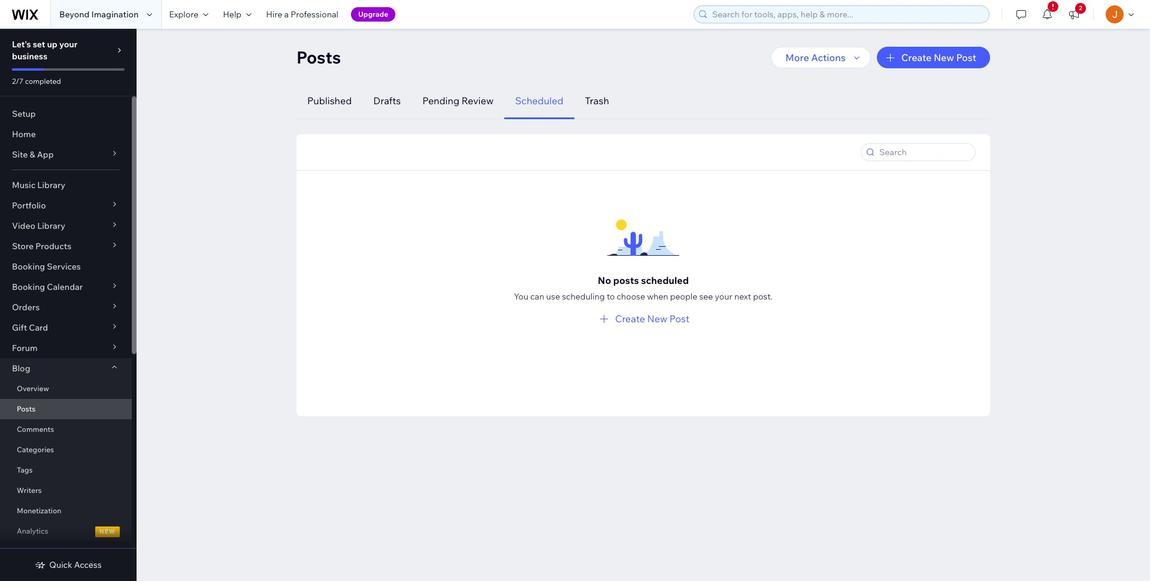 Task type: describe. For each thing, give the bounding box(es) containing it.
services
[[47, 261, 81, 272]]

setup link
[[0, 104, 132, 124]]

more
[[786, 52, 809, 64]]

setup
[[12, 108, 36, 119]]

pending
[[422, 95, 460, 107]]

sidebar element
[[0, 29, 137, 581]]

scheduled
[[641, 274, 689, 286]]

overview
[[17, 384, 49, 393]]

orders button
[[0, 297, 132, 318]]

booking for booking services
[[12, 261, 45, 272]]

library for video library
[[37, 220, 65, 231]]

quick access button
[[35, 560, 102, 570]]

home link
[[0, 124, 132, 144]]

2/7
[[12, 77, 23, 86]]

beyond
[[59, 9, 89, 20]]

writers link
[[0, 480, 132, 501]]

completed
[[25, 77, 61, 86]]

store products
[[12, 241, 71, 252]]

tags
[[17, 465, 33, 474]]

monetization link
[[0, 501, 132, 521]]

new
[[99, 528, 116, 536]]

groups
[[12, 546, 41, 557]]

scheduled button
[[504, 83, 574, 119]]

categories
[[17, 445, 54, 454]]

booking services
[[12, 261, 81, 272]]

2 button
[[1061, 0, 1087, 29]]

site & app button
[[0, 144, 132, 165]]

pending review
[[422, 95, 494, 107]]

forum
[[12, 343, 37, 353]]

professional
[[291, 9, 338, 20]]

0 vertical spatial posts
[[297, 47, 341, 68]]

post.
[[753, 291, 773, 302]]

booking calendar
[[12, 282, 83, 292]]

no
[[598, 274, 611, 286]]

published
[[307, 95, 352, 107]]

card
[[29, 322, 48, 333]]

comments link
[[0, 419, 132, 440]]

blog
[[12, 363, 30, 374]]

hire a professional link
[[259, 0, 346, 29]]

pending review button
[[412, 83, 504, 119]]

quick
[[49, 560, 72, 570]]

can
[[530, 291, 544, 302]]

video library
[[12, 220, 65, 231]]

drafts button
[[363, 83, 412, 119]]

let's set up your business
[[12, 39, 77, 62]]

Search for tools, apps, help & more... field
[[709, 6, 986, 23]]

posts inside "sidebar" element
[[17, 404, 35, 413]]

more actions button
[[771, 47, 871, 68]]

Search field
[[876, 144, 972, 161]]

2
[[1079, 4, 1082, 12]]

gift card
[[12, 322, 48, 333]]

your inside let's set up your business
[[59, 39, 77, 50]]

home
[[12, 129, 36, 140]]

posts
[[613, 274, 639, 286]]

a
[[284, 9, 289, 20]]

quick access
[[49, 560, 102, 570]]

groups link
[[0, 542, 132, 562]]

music library link
[[0, 175, 132, 195]]

store products button
[[0, 236, 132, 256]]

scheduling
[[562, 291, 605, 302]]

portfolio button
[[0, 195, 132, 216]]

&
[[30, 149, 35, 160]]

forum button
[[0, 338, 132, 358]]

blog button
[[0, 358, 132, 379]]

upgrade button
[[351, 7, 396, 22]]

0 vertical spatial create new post
[[901, 52, 977, 64]]

beyond imagination
[[59, 9, 139, 20]]

1 vertical spatial create new post
[[615, 313, 690, 325]]

products
[[35, 241, 71, 252]]

actions
[[811, 52, 846, 64]]

site
[[12, 149, 28, 160]]



Task type: locate. For each thing, give the bounding box(es) containing it.
hire
[[266, 9, 282, 20]]

library up portfolio dropdown button
[[37, 180, 65, 191]]

1 horizontal spatial your
[[715, 291, 733, 302]]

video library button
[[0, 216, 132, 236]]

create
[[901, 52, 932, 64], [615, 313, 645, 325]]

writers
[[17, 486, 42, 495]]

monetization
[[17, 506, 61, 515]]

music library
[[12, 180, 65, 191]]

next
[[734, 291, 751, 302]]

1 library from the top
[[37, 180, 65, 191]]

0 vertical spatial library
[[37, 180, 65, 191]]

1 horizontal spatial create
[[901, 52, 932, 64]]

0 vertical spatial create new post button
[[877, 47, 990, 68]]

explore
[[169, 9, 198, 20]]

music
[[12, 180, 35, 191]]

library
[[37, 180, 65, 191], [37, 220, 65, 231]]

portfolio
[[12, 200, 46, 211]]

imagination
[[91, 9, 139, 20]]

2/7 completed
[[12, 77, 61, 86]]

new
[[934, 52, 954, 64], [647, 313, 668, 325]]

video
[[12, 220, 35, 231]]

choose
[[617, 291, 645, 302]]

use
[[546, 291, 560, 302]]

2 library from the top
[[37, 220, 65, 231]]

1 horizontal spatial create new post button
[[877, 47, 990, 68]]

let's
[[12, 39, 31, 50]]

1 vertical spatial post
[[670, 313, 690, 325]]

set
[[33, 39, 45, 50]]

0 horizontal spatial your
[[59, 39, 77, 50]]

1 vertical spatial library
[[37, 220, 65, 231]]

library inside dropdown button
[[37, 220, 65, 231]]

calendar
[[47, 282, 83, 292]]

business
[[12, 51, 47, 62]]

help
[[223, 9, 242, 20]]

you
[[514, 291, 529, 302]]

booking inside booking calendar dropdown button
[[12, 282, 45, 292]]

0 horizontal spatial posts
[[17, 404, 35, 413]]

up
[[47, 39, 57, 50]]

1 vertical spatial create new post button
[[597, 312, 690, 326]]

0 vertical spatial post
[[956, 52, 977, 64]]

0 horizontal spatial create new post
[[615, 313, 690, 325]]

posts down professional
[[297, 47, 341, 68]]

0 horizontal spatial create new post button
[[597, 312, 690, 326]]

1 horizontal spatial create new post
[[901, 52, 977, 64]]

1 vertical spatial new
[[647, 313, 668, 325]]

published button
[[297, 83, 363, 119]]

your
[[59, 39, 77, 50], [715, 291, 733, 302]]

gift card button
[[0, 318, 132, 338]]

0 horizontal spatial new
[[647, 313, 668, 325]]

booking for booking calendar
[[12, 282, 45, 292]]

scheduled
[[515, 95, 563, 107]]

analytics
[[17, 527, 48, 536]]

tags link
[[0, 460, 132, 480]]

create new post
[[901, 52, 977, 64], [615, 313, 690, 325]]

tab list
[[297, 83, 976, 119]]

access
[[74, 560, 102, 570]]

1 horizontal spatial new
[[934, 52, 954, 64]]

1 horizontal spatial posts
[[297, 47, 341, 68]]

0 vertical spatial new
[[934, 52, 954, 64]]

2 booking from the top
[[12, 282, 45, 292]]

1 horizontal spatial post
[[956, 52, 977, 64]]

when
[[647, 291, 668, 302]]

gift
[[12, 322, 27, 333]]

your right "see"
[[715, 291, 733, 302]]

0 vertical spatial your
[[59, 39, 77, 50]]

library up products
[[37, 220, 65, 231]]

review
[[462, 95, 494, 107]]

trash button
[[574, 83, 620, 119]]

library for music library
[[37, 180, 65, 191]]

booking up orders
[[12, 282, 45, 292]]

tab list containing published
[[297, 83, 976, 119]]

posts link
[[0, 399, 132, 419]]

1 vertical spatial posts
[[17, 404, 35, 413]]

0 vertical spatial booking
[[12, 261, 45, 272]]

booking services link
[[0, 256, 132, 277]]

trash
[[585, 95, 609, 107]]

app
[[37, 149, 54, 160]]

0 horizontal spatial post
[[670, 313, 690, 325]]

posts down overview at the bottom of the page
[[17, 404, 35, 413]]

booking calendar button
[[0, 277, 132, 297]]

no posts scheduled you can use scheduling to choose when people see your next post.
[[514, 274, 773, 302]]

drafts
[[373, 95, 401, 107]]

1 vertical spatial booking
[[12, 282, 45, 292]]

hire a professional
[[266, 9, 338, 20]]

see
[[699, 291, 713, 302]]

comments
[[17, 425, 54, 434]]

0 horizontal spatial create
[[615, 313, 645, 325]]

booking down store
[[12, 261, 45, 272]]

1 booking from the top
[[12, 261, 45, 272]]

more actions
[[786, 52, 846, 64]]

posts
[[297, 47, 341, 68], [17, 404, 35, 413]]

orders
[[12, 302, 40, 313]]

0 vertical spatial create
[[901, 52, 932, 64]]

overview link
[[0, 379, 132, 399]]

your right up
[[59, 39, 77, 50]]

your inside no posts scheduled you can use scheduling to choose when people see your next post.
[[715, 291, 733, 302]]

categories link
[[0, 440, 132, 460]]

1 vertical spatial your
[[715, 291, 733, 302]]

booking inside 'booking services' link
[[12, 261, 45, 272]]

to
[[607, 291, 615, 302]]

site & app
[[12, 149, 54, 160]]

1 vertical spatial create
[[615, 313, 645, 325]]

people
[[670, 291, 698, 302]]

store
[[12, 241, 34, 252]]



Task type: vqa. For each thing, say whether or not it's contained in the screenshot.
the 'Portfolio'
yes



